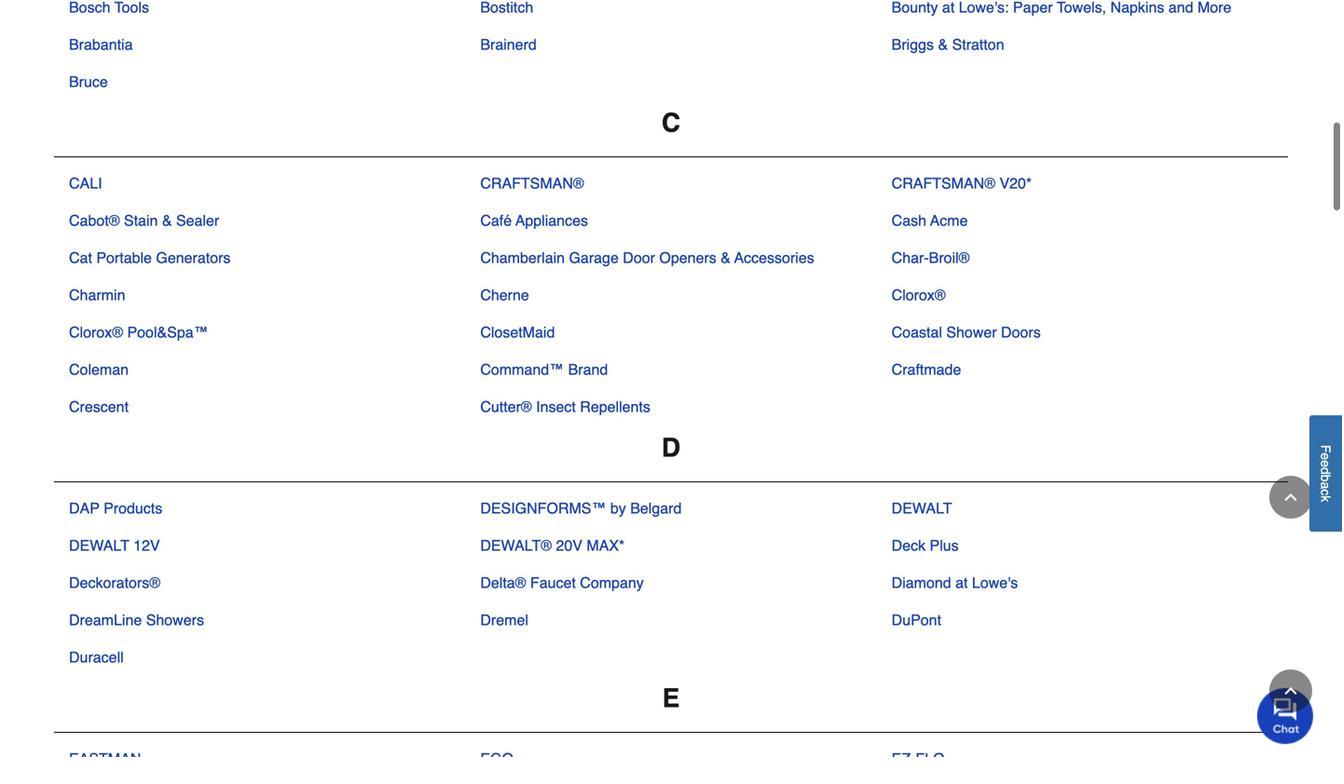 Task type: locate. For each thing, give the bounding box(es) containing it.
chamberlain garage door openers & accessories link
[[480, 247, 814, 269]]

dewalt down dap
[[69, 537, 129, 555]]

dewalt up deck plus
[[892, 500, 952, 517]]

brand
[[568, 361, 608, 378]]

generators
[[156, 249, 231, 267]]

v20*
[[1000, 175, 1032, 192]]

2 craftsman® from the left
[[892, 175, 995, 192]]

delta® faucet company
[[480, 575, 644, 592]]

by
[[610, 500, 626, 517]]

command™
[[480, 361, 564, 378]]

& right the openers
[[721, 249, 731, 267]]

deck
[[892, 537, 926, 555]]

designforms™ by belgard
[[480, 500, 682, 517]]

0 horizontal spatial &
[[162, 212, 172, 229]]

designforms™ by belgard link
[[480, 498, 682, 520]]

craftsman® for craftsman® v20*
[[892, 175, 995, 192]]

delta® faucet company link
[[480, 572, 644, 595]]

d
[[662, 433, 681, 463]]

dap products
[[69, 500, 162, 517]]

e up "b"
[[1318, 460, 1333, 468]]

max*
[[587, 537, 625, 555]]

brainerd
[[480, 36, 537, 53]]

stain
[[124, 212, 158, 229]]

stratton
[[952, 36, 1004, 53]]

dewalt 12v
[[69, 537, 160, 555]]

1 horizontal spatial &
[[721, 249, 731, 267]]

& right stain
[[162, 212, 172, 229]]

craftmade
[[892, 361, 961, 378]]

cat
[[69, 249, 92, 267]]

dewalt
[[892, 500, 952, 517], [69, 537, 129, 555]]

0 vertical spatial dewalt
[[892, 500, 952, 517]]

coastal
[[892, 324, 942, 341]]

dewalt 12v link
[[69, 535, 160, 557]]

cat portable generators link
[[69, 247, 231, 269]]

dewalt for dewalt 12v
[[69, 537, 129, 555]]

k
[[1318, 496, 1333, 502]]

duracell
[[69, 649, 124, 666]]

d
[[1318, 468, 1333, 475]]

sealer
[[176, 212, 219, 229]]

f
[[1318, 445, 1333, 453]]

deck plus
[[892, 537, 959, 555]]

dewalt for dewalt
[[892, 500, 952, 517]]

cali
[[69, 175, 102, 192]]

e up d
[[1318, 453, 1333, 460]]

e
[[1318, 453, 1333, 460], [1318, 460, 1333, 468]]

deckorators®
[[69, 575, 160, 592]]

dewalt link
[[892, 498, 952, 520]]

cabot® stain & sealer
[[69, 212, 219, 229]]

brainerd link
[[480, 34, 537, 56]]

20v
[[556, 537, 582, 555]]

coastal shower doors link
[[892, 322, 1041, 344]]

craftsman® inside craftsman® v20* link
[[892, 175, 995, 192]]

company
[[580, 575, 644, 592]]

portable
[[96, 249, 152, 267]]

dupont
[[892, 612, 941, 629]]

craftmade link
[[892, 359, 961, 381]]

2 vertical spatial &
[[721, 249, 731, 267]]

0 vertical spatial &
[[938, 36, 948, 53]]

doors
[[1001, 324, 1041, 341]]

0 horizontal spatial dewalt
[[69, 537, 129, 555]]

1 horizontal spatial craftsman®
[[892, 175, 995, 192]]

deck plus link
[[892, 535, 959, 557]]

cutter® insect repellents
[[480, 398, 650, 416]]

1 vertical spatial dewalt
[[69, 537, 129, 555]]

craftsman® v20*
[[892, 175, 1032, 192]]

craftsman® up acme
[[892, 175, 995, 192]]

craftsman® up café appliances
[[480, 175, 584, 192]]

coleman link
[[69, 359, 129, 381]]

0 horizontal spatial craftsman®
[[480, 175, 584, 192]]

craftsman®
[[480, 175, 584, 192], [892, 175, 995, 192]]

dreamline showers
[[69, 612, 204, 629]]

a
[[1318, 482, 1333, 489]]

craftsman® for craftsman®
[[480, 175, 584, 192]]

crescent link
[[69, 396, 129, 418]]

1 vertical spatial &
[[162, 212, 172, 229]]

cash
[[892, 212, 926, 229]]

1 horizontal spatial dewalt
[[892, 500, 952, 517]]

products
[[104, 500, 162, 517]]

2 horizontal spatial &
[[938, 36, 948, 53]]

&
[[938, 36, 948, 53], [162, 212, 172, 229], [721, 249, 731, 267]]

appliances
[[516, 212, 588, 229]]

briggs & stratton
[[892, 36, 1004, 53]]

1 e from the top
[[1318, 453, 1333, 460]]

coastal shower doors
[[892, 324, 1041, 341]]

dewalt®
[[480, 537, 552, 555]]

chamberlain garage door openers & accessories
[[480, 249, 814, 267]]

coleman
[[69, 361, 129, 378]]

& right briggs
[[938, 36, 948, 53]]

garage
[[569, 249, 619, 267]]

1 craftsman® from the left
[[480, 175, 584, 192]]



Task type: vqa. For each thing, say whether or not it's contained in the screenshot.
DEWALT LINK at the right
yes



Task type: describe. For each thing, give the bounding box(es) containing it.
insect
[[536, 398, 576, 416]]

belgard
[[630, 500, 682, 517]]

chat invite button image
[[1257, 688, 1314, 745]]

clorox®
[[892, 287, 946, 304]]

charmin link
[[69, 284, 125, 307]]

duracell link
[[69, 647, 124, 669]]

c
[[662, 108, 681, 138]]

chamberlain
[[480, 249, 565, 267]]

b
[[1318, 475, 1333, 482]]

cabot®
[[69, 212, 120, 229]]

dewalt® 20v max*
[[480, 537, 625, 555]]

acme
[[930, 212, 968, 229]]

craftsman® link
[[480, 172, 584, 195]]

dremel
[[480, 612, 528, 629]]

2 e from the top
[[1318, 460, 1333, 468]]

designforms™
[[480, 500, 606, 517]]

dreamline
[[69, 612, 142, 629]]

c
[[1318, 489, 1333, 496]]

dap products link
[[69, 498, 162, 520]]

door
[[623, 249, 655, 267]]

closetmaid link
[[480, 322, 555, 344]]

cabot® stain & sealer link
[[69, 210, 219, 232]]

café appliances link
[[480, 210, 588, 232]]

diamond
[[892, 575, 951, 592]]

clorox® link
[[892, 284, 946, 307]]

cash acme
[[892, 212, 968, 229]]

12v
[[133, 537, 160, 555]]

dap
[[69, 500, 100, 517]]

cat portable generators
[[69, 249, 231, 267]]

cherne link
[[480, 284, 529, 307]]

diamond at lowe's link
[[892, 572, 1018, 595]]

dewalt® 20v max* link
[[480, 535, 625, 557]]

char-
[[892, 249, 929, 267]]

e
[[662, 684, 680, 714]]

charmin
[[69, 287, 125, 304]]

clorox® pool&spa™
[[69, 324, 208, 341]]

dreamline showers link
[[69, 610, 204, 632]]

openers
[[659, 249, 717, 267]]

command™ brand link
[[480, 359, 608, 381]]

café appliances
[[480, 212, 588, 229]]

cali link
[[69, 172, 102, 195]]

clorox® pool&spa™ link
[[69, 322, 208, 344]]

brabantia link
[[69, 34, 133, 56]]

accessories
[[734, 249, 814, 267]]

deckorators® link
[[69, 572, 160, 595]]

char-broil®
[[892, 249, 970, 267]]

bruce
[[69, 73, 108, 90]]

shower
[[946, 324, 997, 341]]

cutter® insect repellents link
[[480, 396, 650, 418]]

craftsman® v20* link
[[892, 172, 1032, 195]]

briggs
[[892, 36, 934, 53]]

crescent
[[69, 398, 129, 416]]

repellents
[[580, 398, 650, 416]]

lowe's
[[972, 575, 1018, 592]]

showers
[[146, 612, 204, 629]]

plus
[[930, 537, 959, 555]]

f e e d b a c k button
[[1310, 416, 1342, 532]]

brabantia
[[69, 36, 133, 53]]

f e e d b a c k
[[1318, 445, 1333, 502]]

cutter®
[[480, 398, 532, 416]]

closetmaid
[[480, 324, 555, 341]]

dupont link
[[892, 610, 941, 632]]

delta®
[[480, 575, 526, 592]]

dremel link
[[480, 610, 528, 632]]

diamond at lowe's
[[892, 575, 1018, 592]]

command™ brand
[[480, 361, 608, 378]]

scroll to top image
[[1269, 476, 1312, 519]]

broil®
[[929, 249, 970, 267]]

char-broil® link
[[892, 247, 970, 269]]



